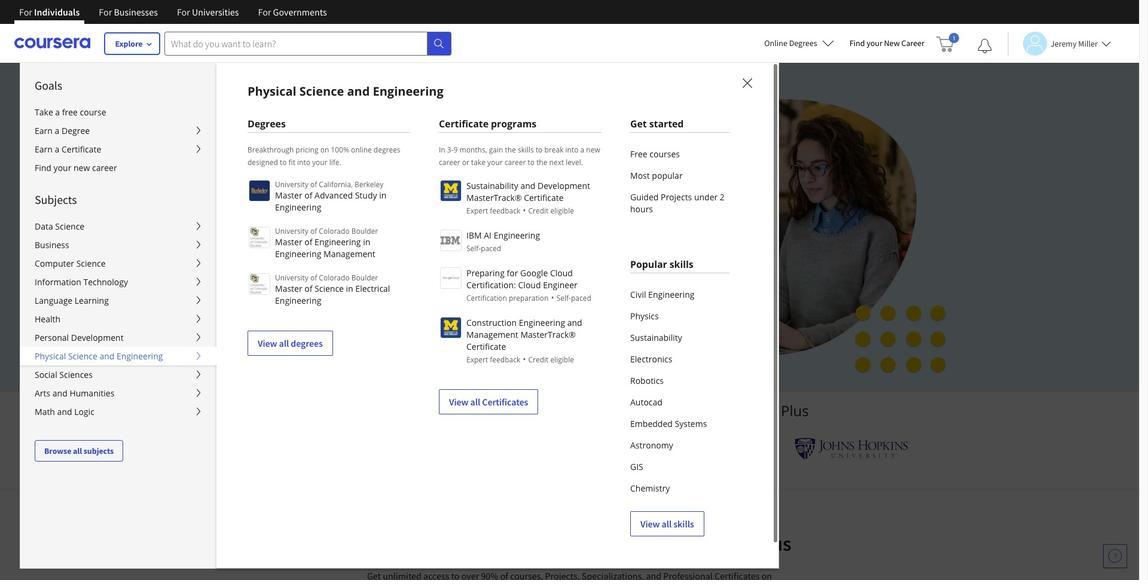 Task type: describe. For each thing, give the bounding box(es) containing it.
course
[[80, 107, 106, 118]]

business
[[35, 239, 69, 251]]

invest in your professional goals with coursera plus
[[348, 531, 792, 557]]

for for universities
[[177, 6, 190, 18]]

2 horizontal spatial career
[[505, 157, 526, 168]]

guided
[[631, 191, 659, 203]]

preparation
[[509, 293, 549, 303]]

earn a degree button
[[20, 121, 217, 140]]

browse
[[44, 446, 71, 457]]

personal
[[35, 332, 69, 343]]

275+ leading universities and companies with coursera plus
[[409, 401, 810, 421]]

browse all subjects button
[[35, 440, 123, 462]]

science inside university of colorado boulder master of science in electrical engineering
[[315, 283, 344, 294]]

months,
[[460, 145, 487, 155]]

university of colorado boulder logo image for master of science in electrical engineering
[[249, 273, 270, 295]]

subjects
[[84, 446, 114, 457]]

health
[[35, 314, 60, 325]]

physics link
[[631, 306, 730, 327]]

courses,
[[462, 168, 513, 186]]

new inside explore menu element
[[74, 162, 90, 174]]

subjects
[[35, 192, 77, 207]]

engineering inside university of california, berkeley master of advanced study in engineering
[[275, 202, 322, 213]]

earn for earn a certificate
[[35, 144, 53, 155]]

online degrees button
[[755, 30, 844, 56]]

language
[[35, 295, 73, 306]]

jeremy miller button
[[1008, 31, 1112, 55]]

physics
[[631, 311, 659, 322]]

view for view all skills
[[641, 518, 660, 530]]

free courses
[[631, 148, 680, 160]]

partnername logo image for ibm
[[440, 230, 462, 251]]

boulder for science
[[352, 273, 378, 283]]

start 7-day free trial
[[242, 296, 329, 308]]

study
[[355, 190, 377, 201]]

colorado for engineering
[[319, 226, 350, 236]]

eligible inside construction engineering and management mastertrack® certificate expert feedback • credit eligible
[[551, 355, 574, 365]]

physical inside physical science and engineering popup button
[[35, 351, 66, 362]]

take a free course link
[[20, 103, 217, 121]]

view all certificates
[[449, 396, 529, 408]]

level.
[[566, 157, 584, 168]]

civil
[[631, 289, 647, 300]]

for for individuals
[[19, 6, 32, 18]]

humanities
[[70, 388, 114, 399]]

data science button
[[20, 217, 217, 236]]

view all certificates list
[[439, 179, 602, 415]]

development inside popup button
[[71, 332, 124, 343]]

self- inside ibm ai engineering self-paced
[[467, 244, 481, 254]]

next
[[550, 157, 564, 168]]

275+
[[409, 401, 442, 421]]

projects
[[661, 191, 693, 203]]

in 3-9 months, gain the skills to break into a new career or take your career to the next level.
[[439, 145, 601, 168]]

view for view all degrees
[[258, 338, 277, 349]]

social sciences
[[35, 369, 93, 381]]

social sciences button
[[20, 366, 217, 384]]

• inside preparing for google cloud certification: cloud engineer certification preparation • self-paced
[[551, 292, 555, 303]]

browse all subjects
[[44, 446, 114, 457]]

in inside university of colorado boulder master of engineering in engineering management
[[363, 236, 371, 248]]

• inside construction engineering and management mastertrack® certificate expert feedback • credit eligible
[[523, 354, 526, 365]]

universities
[[192, 6, 239, 18]]

master for master of science in electrical engineering
[[275, 283, 303, 294]]

university of colorado boulder master of engineering in engineering management
[[275, 226, 378, 260]]

guided projects under 2 hours
[[631, 191, 725, 215]]

information technology button
[[20, 273, 217, 291]]

a for certificate
[[55, 144, 59, 155]]

job-
[[306, 189, 329, 207]]

computer
[[35, 258, 74, 269]]

data science
[[35, 221, 85, 232]]

2
[[720, 191, 725, 203]]

your inside breakthrough pricing on 100% online degrees designed to fit into your life.
[[312, 157, 328, 168]]

start
[[242, 296, 263, 308]]

free inside 'start 7-day free trial' button
[[290, 296, 308, 308]]

your inside "in 3-9 months, gain the skills to break into a new career or take your career to the next level."
[[488, 157, 503, 168]]

life.
[[330, 157, 342, 168]]

list inside "physical science and engineering" menu item
[[631, 144, 730, 220]]

master for master of engineering in engineering management
[[275, 236, 303, 248]]

university for master of engineering in engineering management
[[275, 226, 309, 236]]

free inside 'free courses' link
[[631, 148, 648, 160]]

skills inside "in 3-9 months, gain the skills to break into a new career or take your career to the next level."
[[518, 145, 534, 155]]

7,000+
[[346, 168, 386, 186]]

language learning button
[[20, 291, 217, 310]]

• inside sustainability and development mastertrack® certificate expert feedback • credit eligible
[[523, 205, 526, 216]]

invest
[[348, 531, 401, 557]]

earn a certificate button
[[20, 140, 217, 159]]

sas image
[[630, 440, 676, 459]]

sustainability for sustainability
[[631, 332, 683, 343]]

california,
[[319, 180, 353, 190]]

courses
[[650, 148, 680, 160]]

a for free
[[55, 107, 60, 118]]

popular skills
[[631, 258, 694, 271]]

view for view all certificates
[[449, 396, 469, 408]]

preparing for google cloud certification: cloud engineer certification preparation • self-paced
[[467, 267, 592, 303]]

math and logic
[[35, 406, 94, 418]]

science for computer science popup button
[[76, 258, 106, 269]]

for individuals
[[19, 6, 80, 18]]

and inside construction engineering and management mastertrack® certificate expert feedback • credit eligible
[[568, 317, 583, 329]]

and inside 'popup button'
[[57, 406, 72, 418]]

engineering inside "civil engineering" link
[[649, 289, 695, 300]]

gain
[[489, 145, 503, 155]]

7-
[[265, 296, 273, 308]]

google
[[521, 267, 548, 279]]

career inside explore menu element
[[92, 162, 117, 174]]

gis
[[631, 461, 644, 473]]

and inside sustainability and development mastertrack® certificate expert feedback • credit eligible
[[521, 180, 536, 191]]

projects,
[[223, 189, 275, 207]]

for businesses
[[99, 6, 158, 18]]

certificate inside construction engineering and management mastertrack® certificate expert feedback • credit eligible
[[467, 341, 507, 352]]

earn for earn a degree
[[35, 125, 53, 136]]

ibm ai engineering self-paced
[[467, 230, 540, 254]]

find your new career link
[[20, 159, 217, 177]]

electrical
[[356, 283, 390, 294]]

new inside "in 3-9 months, gain the skills to break into a new career or take your career to the next level."
[[587, 145, 601, 155]]

0 horizontal spatial the
[[505, 145, 516, 155]]

view all degrees list
[[248, 179, 411, 356]]

certification:
[[467, 279, 516, 291]]

businesses
[[114, 6, 158, 18]]

find your new career
[[35, 162, 117, 174]]

3-
[[448, 145, 454, 155]]

professional
[[469, 531, 576, 557]]

most popular
[[631, 170, 683, 181]]

embedded
[[631, 418, 673, 430]]

into for degrees
[[297, 157, 311, 168]]

degrees inside "physical science and engineering" menu item
[[248, 117, 286, 130]]

credit inside sustainability and development mastertrack® certificate expert feedback • credit eligible
[[529, 206, 549, 216]]

and inside popup button
[[53, 388, 68, 399]]

university of colorado boulder logo image for master of engineering in engineering management
[[249, 227, 270, 248]]

miller
[[1079, 38, 1099, 49]]

skills inside list
[[674, 518, 695, 530]]

expert inside construction engineering and management mastertrack® certificate expert feedback • credit eligible
[[467, 355, 488, 365]]

coursera for 275+ leading universities and companies with coursera plus
[[717, 401, 778, 421]]

find for find your new career
[[35, 162, 51, 174]]

and inside unlimited access to 7,000+ world-class courses, hands-on projects, and job-ready certificate programs—all included in your subscription
[[279, 189, 302, 207]]

johns hopkins university image
[[795, 438, 909, 460]]

chemistry
[[631, 483, 670, 494]]

universities
[[498, 401, 574, 421]]

1 horizontal spatial the
[[537, 157, 548, 168]]

development inside sustainability and development mastertrack® certificate expert feedback • credit eligible
[[538, 180, 591, 191]]

health button
[[20, 310, 217, 329]]

find for find your new career
[[850, 38, 866, 48]]

university of california, berkeley logo image
[[249, 180, 270, 202]]

into for certificate programs
[[566, 145, 579, 155]]

certificate inside dropdown button
[[62, 144, 101, 155]]

coursera for invest in your professional goals with coursera plus
[[673, 531, 751, 557]]

banner navigation
[[10, 0, 337, 33]]

9
[[454, 145, 458, 155]]

find your new career
[[850, 38, 925, 48]]

0 horizontal spatial cloud
[[519, 279, 541, 291]]

What do you want to learn? text field
[[165, 31, 428, 55]]

1 vertical spatial day
[[311, 324, 326, 335]]

feedback inside sustainability and development mastertrack® certificate expert feedback • credit eligible
[[490, 206, 521, 216]]

breakthrough pricing on 100% online degrees designed to fit into your life.
[[248, 145, 401, 168]]

to left 'break'
[[536, 145, 543, 155]]

take a free course
[[35, 107, 106, 118]]

math and logic button
[[20, 403, 217, 421]]



Task type: locate. For each thing, give the bounding box(es) containing it.
expert up ibm
[[467, 206, 488, 216]]

2 horizontal spatial view
[[641, 518, 660, 530]]

arts
[[35, 388, 50, 399]]

physical science and engineering group
[[20, 0, 1149, 580]]

1 vertical spatial free
[[290, 296, 308, 308]]

mastertrack® inside construction engineering and management mastertrack® certificate expert feedback • credit eligible
[[521, 329, 576, 341]]

coursera image
[[14, 34, 90, 53]]

2 vertical spatial with
[[630, 531, 669, 557]]

2 horizontal spatial with
[[684, 401, 713, 421]]

degrees inside breakthrough pricing on 100% online degrees designed to fit into your life.
[[374, 145, 401, 155]]

a inside "in 3-9 months, gain the skills to break into a new career or take your career to the next level."
[[581, 145, 585, 155]]

eligible down hands-
[[551, 206, 574, 216]]

1 vertical spatial master
[[275, 236, 303, 248]]

personal development button
[[20, 329, 217, 347]]

civil engineering link
[[631, 284, 730, 306]]

on down level.
[[558, 168, 574, 186]]

skills left 'break'
[[518, 145, 534, 155]]

and left logic
[[57, 406, 72, 418]]

earn down take
[[35, 125, 53, 136]]

sustainability link
[[631, 327, 730, 349]]

programs
[[491, 117, 537, 130]]

4 partnername logo image from the top
[[440, 317, 462, 339]]

0 vertical spatial plus
[[782, 401, 810, 421]]

0 vertical spatial paced
[[481, 244, 502, 254]]

$399 /year with 14-day money-back guarantee
[[234, 324, 425, 335]]

1 vertical spatial self-
[[557, 293, 571, 303]]

/month,
[[237, 268, 271, 280]]

world-
[[390, 168, 429, 186]]

1 horizontal spatial day
[[311, 324, 326, 335]]

master inside university of colorado boulder master of science in electrical engineering
[[275, 283, 303, 294]]

1 vertical spatial degrees
[[248, 117, 286, 130]]

3 university from the top
[[275, 273, 309, 283]]

view all skills
[[641, 518, 695, 530]]

designed
[[248, 157, 278, 168]]

boulder right the anytime on the top left of page
[[352, 273, 378, 283]]

degrees
[[790, 38, 818, 48], [248, 117, 286, 130]]

in inside unlimited access to 7,000+ world-class courses, hands-on projects, and job-ready certificate programs—all included in your subscription
[[578, 189, 589, 207]]

or
[[462, 157, 470, 168]]

for
[[19, 6, 32, 18], [99, 6, 112, 18], [177, 6, 190, 18], [258, 6, 271, 18]]

university of colorado boulder logo image
[[249, 227, 270, 248], [249, 273, 270, 295]]

feedback up ai
[[490, 206, 521, 216]]

astronomy link
[[631, 435, 730, 457]]

your inside unlimited access to 7,000+ world-class courses, hands-on projects, and job-ready certificate programs—all included in your subscription
[[223, 210, 251, 228]]

boulder inside university of colorado boulder master of engineering in engineering management
[[352, 226, 378, 236]]

2 vertical spatial •
[[523, 354, 526, 365]]

0 vertical spatial degrees
[[790, 38, 818, 48]]

1 vertical spatial paced
[[571, 293, 592, 303]]

1 vertical spatial sustainability
[[631, 332, 683, 343]]

social
[[35, 369, 57, 381]]

the left next
[[537, 157, 548, 168]]

degrees right online
[[374, 145, 401, 155]]

• down 'engineer'
[[551, 292, 555, 303]]

feedback down construction
[[490, 355, 521, 365]]

feedback
[[490, 206, 521, 216], [490, 355, 521, 365]]

sustainability up electronics
[[631, 332, 683, 343]]

in down study at the top left
[[363, 236, 371, 248]]

earn inside earn a certificate dropdown button
[[35, 144, 53, 155]]

find left new
[[850, 38, 866, 48]]

cloud down google
[[519, 279, 541, 291]]

1 vertical spatial into
[[297, 157, 311, 168]]

in left electrical
[[346, 283, 354, 294]]

the
[[505, 145, 516, 155], [537, 157, 548, 168]]

0 horizontal spatial degrees
[[291, 338, 323, 349]]

a down earn a degree
[[55, 144, 59, 155]]

plus for invest in your professional goals with coursera plus
[[755, 531, 792, 557]]

hands-
[[516, 168, 558, 186]]

degrees down 14-
[[291, 338, 323, 349]]

0 horizontal spatial physical
[[35, 351, 66, 362]]

physical science and engineering inside popup button
[[35, 351, 163, 362]]

1 colorado from the top
[[319, 226, 350, 236]]

0 horizontal spatial with
[[277, 324, 296, 335]]

find inside explore menu element
[[35, 162, 51, 174]]

day inside button
[[273, 296, 288, 308]]

2 partnername logo image from the top
[[440, 230, 462, 251]]

0 horizontal spatial physical science and engineering
[[35, 351, 163, 362]]

1 for from the left
[[19, 6, 32, 18]]

master inside university of california, berkeley master of advanced study in engineering
[[275, 190, 303, 201]]

engineering inside physical science and engineering popup button
[[117, 351, 163, 362]]

money-
[[328, 324, 359, 335]]

all right browse
[[73, 446, 82, 457]]

0 vertical spatial colorado
[[319, 226, 350, 236]]

0 vertical spatial new
[[587, 145, 601, 155]]

feedback inside construction engineering and management mastertrack® certificate expert feedback • credit eligible
[[490, 355, 521, 365]]

1 vertical spatial credit
[[529, 355, 549, 365]]

technology
[[83, 276, 128, 288]]

1 vertical spatial mastertrack®
[[521, 329, 576, 341]]

view down '/year'
[[258, 338, 277, 349]]

partnername logo image for preparing
[[440, 267, 462, 289]]

close image
[[740, 75, 755, 90], [740, 75, 755, 90], [740, 75, 755, 90]]

partnername logo image
[[440, 180, 462, 202], [440, 230, 462, 251], [440, 267, 462, 289], [440, 317, 462, 339]]

and down personal development popup button
[[100, 351, 115, 362]]

1 vertical spatial physical
[[35, 351, 66, 362]]

unlimited
[[223, 168, 283, 186]]

2 earn from the top
[[35, 144, 53, 155]]

0 vertical spatial free
[[631, 148, 648, 160]]

master inside university of colorado boulder master of engineering in engineering management
[[275, 236, 303, 248]]

certificate up find your new career
[[62, 144, 101, 155]]

1 partnername logo image from the top
[[440, 180, 462, 202]]

/year
[[253, 324, 275, 335]]

physical up the coursera plus image
[[248, 83, 297, 99]]

management up the anytime on the top left of page
[[324, 248, 376, 260]]

earn inside earn a degree popup button
[[35, 125, 53, 136]]

1 vertical spatial development
[[71, 332, 124, 343]]

1 horizontal spatial find
[[850, 38, 866, 48]]

view all degrees
[[258, 338, 323, 349]]

development down next
[[538, 180, 591, 191]]

certificate up 9
[[439, 117, 489, 130]]

into right fit
[[297, 157, 311, 168]]

to up hands-
[[528, 157, 535, 168]]

free left trial
[[290, 296, 308, 308]]

and up the coursera plus image
[[347, 83, 370, 99]]

career down 3-
[[439, 157, 461, 168]]

2 master from the top
[[275, 236, 303, 248]]

on inside unlimited access to 7,000+ world-class courses, hands-on projects, and job-ready certificate programs—all included in your subscription
[[558, 168, 574, 186]]

1 vertical spatial view
[[449, 396, 469, 408]]

explore menu element
[[20, 63, 217, 462]]

list containing free courses
[[631, 144, 730, 220]]

1 horizontal spatial self-
[[557, 293, 571, 303]]

with for invest in your professional goals with coursera plus
[[630, 531, 669, 557]]

0 horizontal spatial day
[[273, 296, 288, 308]]

back
[[359, 324, 379, 335]]

colorado down university of california, berkeley master of advanced study in engineering
[[319, 226, 350, 236]]

close image
[[740, 75, 755, 90], [740, 75, 755, 90], [740, 75, 755, 90], [740, 75, 755, 90], [740, 75, 756, 91]]

• up certificates
[[523, 354, 526, 365]]

expert down construction
[[467, 355, 488, 365]]

1 horizontal spatial physical
[[248, 83, 297, 99]]

university inside university of colorado boulder master of engineering in engineering management
[[275, 226, 309, 236]]

self-
[[467, 244, 481, 254], [557, 293, 571, 303]]

1 vertical spatial with
[[684, 401, 713, 421]]

coursera plus image
[[223, 112, 405, 130]]

systems
[[675, 418, 708, 430]]

with for 275+ leading universities and companies with coursera plus
[[684, 401, 713, 421]]

certificate
[[439, 117, 489, 130], [62, 144, 101, 155], [524, 192, 564, 203], [467, 341, 507, 352]]

0 vertical spatial find
[[850, 38, 866, 48]]

included
[[522, 189, 574, 207]]

all down start 7-day free trial
[[279, 338, 289, 349]]

view right 275+
[[449, 396, 469, 408]]

science inside dropdown button
[[55, 221, 85, 232]]

1 vertical spatial university of colorado boulder logo image
[[249, 273, 270, 295]]

view all degrees link
[[248, 331, 333, 356]]

skills down chemistry link
[[674, 518, 695, 530]]

access
[[286, 168, 326, 186]]

1 horizontal spatial career
[[439, 157, 461, 168]]

pricing
[[296, 145, 319, 155]]

view
[[258, 338, 277, 349], [449, 396, 469, 408], [641, 518, 660, 530]]

online
[[765, 38, 788, 48]]

2 colorado from the top
[[319, 273, 350, 283]]

engineering inside university of colorado boulder master of science in electrical engineering
[[275, 295, 322, 306]]

advanced
[[315, 190, 353, 201]]

management down construction
[[467, 329, 519, 341]]

1 vertical spatial boulder
[[352, 273, 378, 283]]

0 horizontal spatial management
[[324, 248, 376, 260]]

physical inside "physical science and engineering" menu item
[[248, 83, 297, 99]]

engineering inside construction engineering and management mastertrack® certificate expert feedback • credit eligible
[[519, 317, 566, 329]]

robotics link
[[631, 370, 730, 392]]

coursera right systems
[[717, 401, 778, 421]]

physical science and engineering inside menu item
[[248, 83, 444, 99]]

0 vertical spatial skills
[[518, 145, 534, 155]]

shopping cart: 1 item image
[[937, 33, 960, 52]]

2 expert from the top
[[467, 355, 488, 365]]

engineer
[[543, 279, 578, 291]]

university of colorado boulder logo image up /month,
[[249, 227, 270, 248]]

unlimited access to 7,000+ world-class courses, hands-on projects, and job-ready certificate programs—all included in your subscription
[[223, 168, 589, 228]]

0 horizontal spatial find
[[35, 162, 51, 174]]

skills
[[518, 145, 534, 155], [670, 258, 694, 271], [674, 518, 695, 530]]

0 horizontal spatial degrees
[[248, 117, 286, 130]]

leading
[[445, 401, 494, 421]]

0 vertical spatial on
[[321, 145, 329, 155]]

university inside university of california, berkeley master of advanced study in engineering
[[275, 180, 309, 190]]

0 vertical spatial feedback
[[490, 206, 521, 216]]

construction engineering and management mastertrack® certificate expert feedback • credit eligible
[[467, 317, 583, 365]]

civil engineering
[[631, 289, 695, 300]]

free up most
[[631, 148, 648, 160]]

science inside popup button
[[68, 351, 97, 362]]

• down hands-
[[523, 205, 526, 216]]

for governments
[[258, 6, 327, 18]]

science down personal development
[[68, 351, 97, 362]]

certificate programs
[[439, 117, 537, 130]]

2 vertical spatial view
[[641, 518, 660, 530]]

0 horizontal spatial free
[[290, 296, 308, 308]]

1 horizontal spatial development
[[538, 180, 591, 191]]

0 vertical spatial boulder
[[352, 226, 378, 236]]

and down 'engineer'
[[568, 317, 583, 329]]

subscription
[[254, 210, 330, 228]]

to down life.
[[330, 168, 342, 186]]

2 for from the left
[[99, 6, 112, 18]]

1 university of colorado boulder logo image from the top
[[249, 227, 270, 248]]

master down "subscription"
[[275, 236, 303, 248]]

certificate down hands-
[[524, 192, 564, 203]]

4 for from the left
[[258, 6, 271, 18]]

sustainability for sustainability and development mastertrack® certificate expert feedback • credit eligible
[[467, 180, 519, 191]]

for
[[507, 267, 519, 279]]

0 horizontal spatial view
[[258, 338, 277, 349]]

science up business
[[55, 221, 85, 232]]

1 horizontal spatial with
[[630, 531, 669, 557]]

university of colorado boulder logo image up start
[[249, 273, 270, 295]]

new right 'break'
[[587, 145, 601, 155]]

physical science and engineering menu item
[[216, 0, 1149, 580]]

cloud up 'engineer'
[[550, 267, 573, 279]]

1 vertical spatial earn
[[35, 144, 53, 155]]

a left degree
[[55, 125, 59, 136]]

1 vertical spatial degrees
[[291, 338, 323, 349]]

for for businesses
[[99, 6, 112, 18]]

0 vertical spatial physical science and engineering
[[248, 83, 444, 99]]

0 horizontal spatial paced
[[481, 244, 502, 254]]

university of california, berkeley master of advanced study in engineering
[[275, 180, 387, 213]]

0 vertical spatial eligible
[[551, 206, 574, 216]]

0 vertical spatial development
[[538, 180, 591, 191]]

0 vertical spatial into
[[566, 145, 579, 155]]

3 master from the top
[[275, 283, 303, 294]]

for for governments
[[258, 6, 271, 18]]

colorado inside university of colorado boulder master of engineering in engineering management
[[319, 226, 350, 236]]

2 feedback from the top
[[490, 355, 521, 365]]

mastertrack® down preparation
[[521, 329, 576, 341]]

degrees inside list
[[291, 338, 323, 349]]

free courses link
[[631, 144, 730, 165]]

partnername logo image for construction
[[440, 317, 462, 339]]

boulder inside university of colorado boulder master of science in electrical engineering
[[352, 273, 378, 283]]

2 university of colorado boulder logo image from the top
[[249, 273, 270, 295]]

governments
[[273, 6, 327, 18]]

physical down personal in the left bottom of the page
[[35, 351, 66, 362]]

1 vertical spatial find
[[35, 162, 51, 174]]

1 horizontal spatial management
[[467, 329, 519, 341]]

show notifications image
[[978, 39, 993, 53]]

to inside breakthrough pricing on 100% online degrees designed to fit into your life.
[[280, 157, 287, 168]]

1 horizontal spatial sustainability
[[631, 332, 683, 343]]

1 vertical spatial feedback
[[490, 355, 521, 365]]

and inside popup button
[[100, 351, 115, 362]]

engineering inside ibm ai engineering self-paced
[[494, 230, 540, 241]]

university for master of advanced study in engineering
[[275, 180, 309, 190]]

all inside button
[[73, 446, 82, 457]]

all for certificates
[[471, 396, 481, 408]]

earn down earn a degree
[[35, 144, 53, 155]]

management inside university of colorado boulder master of engineering in engineering management
[[324, 248, 376, 260]]

for left individuals
[[19, 6, 32, 18]]

sciences
[[59, 369, 93, 381]]

a for degree
[[55, 125, 59, 136]]

paced inside ibm ai engineering self-paced
[[481, 244, 502, 254]]

1 vertical spatial management
[[467, 329, 519, 341]]

1 vertical spatial coursera
[[673, 531, 751, 557]]

coursera down the view all skills
[[673, 531, 751, 557]]

university down fit
[[275, 180, 309, 190]]

0 vertical spatial coursera
[[717, 401, 778, 421]]

2 credit from the top
[[529, 355, 549, 365]]

1 horizontal spatial free
[[631, 148, 648, 160]]

list
[[631, 144, 730, 220]]

sustainability inside sustainability and development mastertrack® certificate expert feedback • credit eligible
[[467, 180, 519, 191]]

view all certificates link
[[439, 390, 539, 415]]

1 master from the top
[[275, 190, 303, 201]]

None search field
[[165, 31, 452, 55]]

science up trial
[[315, 283, 344, 294]]

gis link
[[631, 457, 730, 478]]

0 vertical spatial the
[[505, 145, 516, 155]]

into up level.
[[566, 145, 579, 155]]

trial
[[310, 296, 329, 308]]

your inside explore menu element
[[54, 162, 71, 174]]

degrees inside 'dropdown button'
[[790, 38, 818, 48]]

self- down 'engineer'
[[557, 293, 571, 303]]

development down health dropdown button
[[71, 332, 124, 343]]

arts and humanities button
[[20, 384, 217, 403]]

science for the data science dropdown button
[[55, 221, 85, 232]]

into inside breakthrough pricing on 100% online degrees designed to fit into your life.
[[297, 157, 311, 168]]

new down earn a certificate
[[74, 162, 90, 174]]

1 university from the top
[[275, 180, 309, 190]]

certificate down construction
[[467, 341, 507, 352]]

0 vertical spatial earn
[[35, 125, 53, 136]]

the right gain
[[505, 145, 516, 155]]

master
[[275, 190, 303, 201], [275, 236, 303, 248], [275, 283, 303, 294]]

to inside unlimited access to 7,000+ world-class courses, hands-on projects, and job-ready certificate programs—all included in your subscription
[[330, 168, 342, 186]]

of
[[311, 180, 317, 190], [305, 190, 313, 201], [311, 226, 317, 236], [305, 236, 313, 248], [311, 273, 317, 283], [305, 283, 313, 294]]

science for physical science and engineering popup button
[[68, 351, 97, 362]]

coursera
[[717, 401, 778, 421], [673, 531, 751, 557]]

career
[[902, 38, 925, 48]]

1 credit from the top
[[529, 206, 549, 216]]

certificate
[[368, 189, 428, 207]]

credit up universities
[[529, 355, 549, 365]]

class
[[429, 168, 459, 186]]

into inside "in 3-9 months, gain the skills to break into a new career or take your career to the next level."
[[566, 145, 579, 155]]

1 horizontal spatial physical science and engineering
[[248, 83, 444, 99]]

0 horizontal spatial sustainability
[[467, 180, 519, 191]]

/month, cancel anytime
[[237, 268, 337, 280]]

to left fit
[[280, 157, 287, 168]]

and up "subscription"
[[279, 189, 302, 207]]

1 vertical spatial the
[[537, 157, 548, 168]]

in
[[439, 145, 446, 155]]

paced inside preparing for google cloud certification: cloud engineer certification preparation • self-paced
[[571, 293, 592, 303]]

1 horizontal spatial into
[[566, 145, 579, 155]]

boulder for engineering
[[352, 226, 378, 236]]

1 horizontal spatial degrees
[[790, 38, 818, 48]]

help center image
[[1109, 549, 1123, 564]]

0 vertical spatial day
[[273, 296, 288, 308]]

mastertrack® inside sustainability and development mastertrack® certificate expert feedback • credit eligible
[[467, 192, 522, 203]]

all for degrees
[[279, 338, 289, 349]]

1 earn from the top
[[35, 125, 53, 136]]

personal development
[[35, 332, 124, 343]]

degrees right online
[[790, 38, 818, 48]]

colorado for science
[[319, 273, 350, 283]]

0 vertical spatial credit
[[529, 206, 549, 216]]

0 horizontal spatial career
[[92, 162, 117, 174]]

data
[[35, 221, 53, 232]]

management inside construction engineering and management mastertrack® certificate expert feedback • credit eligible
[[467, 329, 519, 341]]

view all skills list
[[631, 284, 730, 537]]

university inside university of colorado boulder master of science in electrical engineering
[[275, 273, 309, 283]]

master up start 7-day free trial
[[275, 283, 303, 294]]

boulder down study at the top left
[[352, 226, 378, 236]]

colorado up trial
[[319, 273, 350, 283]]

0 horizontal spatial into
[[297, 157, 311, 168]]

career down earn a certificate dropdown button
[[92, 162, 117, 174]]

0 vertical spatial sustainability
[[467, 180, 519, 191]]

day left money-
[[311, 324, 326, 335]]

certification
[[467, 293, 507, 303]]

2 eligible from the top
[[551, 355, 574, 365]]

0 horizontal spatial development
[[71, 332, 124, 343]]

a inside dropdown button
[[55, 144, 59, 155]]

certificate inside sustainability and development mastertrack® certificate expert feedback • credit eligible
[[524, 192, 564, 203]]

all left certificates
[[471, 396, 481, 408]]

1 vertical spatial on
[[558, 168, 574, 186]]

earn a degree
[[35, 125, 90, 136]]

find down earn a certificate
[[35, 162, 51, 174]]

sustainability inside 'view all skills' list
[[631, 332, 683, 343]]

a up level.
[[581, 145, 585, 155]]

0 horizontal spatial on
[[321, 145, 329, 155]]

1 horizontal spatial new
[[587, 145, 601, 155]]

0 vertical spatial degrees
[[374, 145, 401, 155]]

plus for 275+ leading universities and companies with coursera plus
[[782, 401, 810, 421]]

free
[[62, 107, 78, 118]]

self- down ibm
[[467, 244, 481, 254]]

2 vertical spatial university
[[275, 273, 309, 283]]

ibm
[[467, 230, 482, 241]]

a inside popup button
[[55, 125, 59, 136]]

partnername logo image for sustainability
[[440, 180, 462, 202]]

skills up "civil engineering" link
[[670, 258, 694, 271]]

sustainability
[[467, 180, 519, 191], [631, 332, 683, 343]]

colorado inside university of colorado boulder master of science in electrical engineering
[[319, 273, 350, 283]]

eligible inside sustainability and development mastertrack® certificate expert feedback • credit eligible
[[551, 206, 574, 216]]

all for skills
[[662, 518, 672, 530]]

in right study at the top left
[[379, 190, 387, 201]]

science inside popup button
[[76, 258, 106, 269]]

physical science and engineering down personal development popup button
[[35, 351, 163, 362]]

1 eligible from the top
[[551, 206, 574, 216]]

self- inside preparing for google cloud certification: cloud engineer certification preparation • self-paced
[[557, 293, 571, 303]]

1 vertical spatial skills
[[670, 258, 694, 271]]

university down "job-"
[[275, 226, 309, 236]]

2 vertical spatial skills
[[674, 518, 695, 530]]

1 vertical spatial expert
[[467, 355, 488, 365]]

master up "subscription"
[[275, 190, 303, 201]]

physical science and engineering up the coursera plus image
[[248, 83, 444, 99]]

earn a certificate
[[35, 144, 101, 155]]

mastertrack® down courses,
[[467, 192, 522, 203]]

1 vertical spatial cloud
[[519, 279, 541, 291]]

university for master of science in electrical engineering
[[275, 273, 309, 283]]

expert
[[467, 206, 488, 216], [467, 355, 488, 365]]

0 vertical spatial self-
[[467, 244, 481, 254]]

2 vertical spatial master
[[275, 283, 303, 294]]

1 vertical spatial •
[[551, 292, 555, 303]]

1 horizontal spatial view
[[449, 396, 469, 408]]

on left 100%
[[321, 145, 329, 155]]

100%
[[331, 145, 349, 155]]

paced down ai
[[481, 244, 502, 254]]

0 vertical spatial with
[[277, 324, 296, 335]]

online
[[351, 145, 372, 155]]

in inside university of california, berkeley master of advanced study in engineering
[[379, 190, 387, 201]]

berkeley
[[355, 180, 384, 190]]

credit inside construction engineering and management mastertrack® certificate expert feedback • credit eligible
[[529, 355, 549, 365]]

all down chemistry link
[[662, 518, 672, 530]]

1 horizontal spatial on
[[558, 168, 574, 186]]

science up the coursera plus image
[[300, 83, 344, 99]]

expert inside sustainability and development mastertrack® certificate expert feedback • credit eligible
[[467, 206, 488, 216]]

0 vertical spatial expert
[[467, 206, 488, 216]]

degree
[[62, 125, 90, 136]]

$399
[[234, 324, 253, 335]]

master for master of advanced study in engineering
[[275, 190, 303, 201]]

1 boulder from the top
[[352, 226, 378, 236]]

sustainability down take
[[467, 180, 519, 191]]

2 boulder from the top
[[352, 273, 378, 283]]

and left companies
[[578, 401, 604, 421]]

1 vertical spatial physical science and engineering
[[35, 351, 163, 362]]

find your new career link
[[844, 36, 931, 51]]

0 vertical spatial cloud
[[550, 267, 573, 279]]

in right invest
[[405, 531, 421, 557]]

view down chemistry
[[641, 518, 660, 530]]

for left universities
[[177, 6, 190, 18]]

career up hands-
[[505, 157, 526, 168]]

most popular link
[[631, 165, 730, 187]]

3 for from the left
[[177, 6, 190, 18]]

and down "in 3-9 months, gain the skills to break into a new career or take your career to the next level."
[[521, 180, 536, 191]]

1 vertical spatial university
[[275, 226, 309, 236]]

all for subjects
[[73, 446, 82, 457]]

1 vertical spatial colorado
[[319, 273, 350, 283]]

3 partnername logo image from the top
[[440, 267, 462, 289]]

paced
[[481, 244, 502, 254], [571, 293, 592, 303]]

1 feedback from the top
[[490, 206, 521, 216]]

goals
[[35, 78, 62, 93]]

in inside university of colorado boulder master of science in electrical engineering
[[346, 283, 354, 294]]

1 expert from the top
[[467, 206, 488, 216]]

1 vertical spatial eligible
[[551, 355, 574, 365]]

for left businesses
[[99, 6, 112, 18]]

for universities
[[177, 6, 239, 18]]

programs—all
[[431, 189, 518, 207]]

certificates
[[482, 396, 529, 408]]

2 university from the top
[[275, 226, 309, 236]]

for left governments
[[258, 6, 271, 18]]

get started
[[631, 117, 684, 130]]

on inside breakthrough pricing on 100% online degrees designed to fit into your life.
[[321, 145, 329, 155]]



Task type: vqa. For each thing, say whether or not it's contained in the screenshot.


